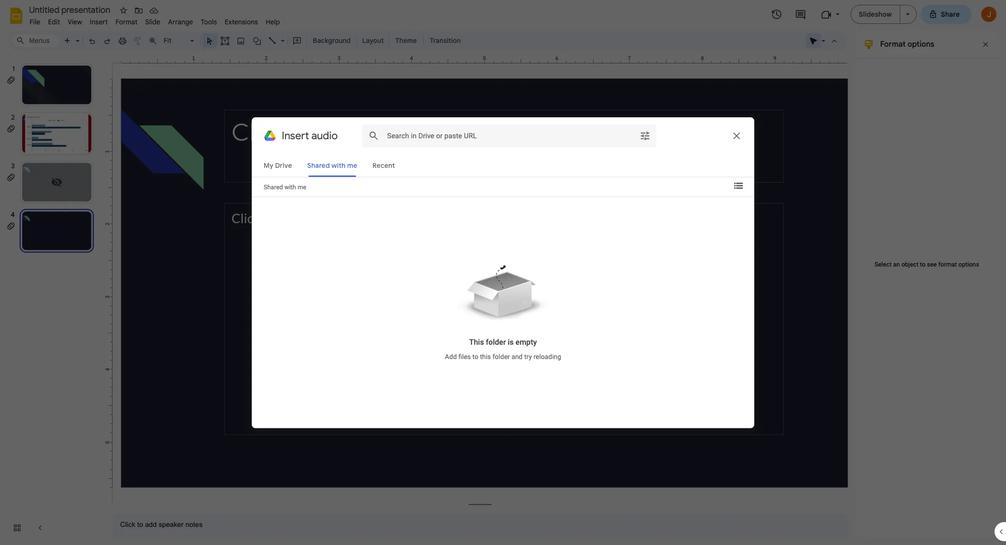 Task type: describe. For each thing, give the bounding box(es) containing it.
select an object to see format options
[[875, 261, 980, 268]]

format options
[[881, 40, 935, 49]]

0 horizontal spatial options
[[908, 40, 935, 49]]

theme
[[395, 36, 417, 45]]

format options application
[[0, 0, 1006, 545]]

to
[[920, 261, 926, 268]]

see
[[927, 261, 937, 268]]

share. private to only me. image
[[929, 10, 938, 18]]

navigation inside format options application
[[0, 54, 105, 545]]

main toolbar
[[34, 0, 466, 422]]

menu bar inside menu bar banner
[[26, 12, 284, 28]]

theme button
[[391, 33, 421, 48]]



Task type: vqa. For each thing, say whether or not it's contained in the screenshot.
default
no



Task type: locate. For each thing, give the bounding box(es) containing it.
select an object to see format options element
[[870, 261, 985, 268]]

1 vertical spatial options
[[959, 261, 980, 268]]

object
[[902, 261, 919, 268]]

options right "format"
[[908, 40, 935, 49]]

1 horizontal spatial options
[[959, 261, 980, 268]]

Menus field
[[12, 34, 60, 47]]

format options section
[[856, 31, 999, 538]]

select
[[875, 261, 892, 268]]

menu bar
[[26, 12, 284, 28]]

transition
[[430, 36, 461, 45]]

an
[[894, 261, 900, 268]]

background button
[[309, 33, 355, 48]]

format
[[881, 40, 906, 49]]

navigation
[[0, 54, 105, 545]]

background
[[313, 36, 351, 45]]

options
[[908, 40, 935, 49], [959, 261, 980, 268]]

options right format
[[959, 261, 980, 268]]

mode and view toolbar
[[806, 31, 842, 50]]

Rename text field
[[26, 4, 116, 15]]

transition button
[[426, 33, 465, 48]]

Star checkbox
[[117, 4, 130, 17]]

menu bar banner
[[0, 0, 1006, 545]]

0 vertical spatial options
[[908, 40, 935, 49]]

format
[[939, 261, 957, 268]]



